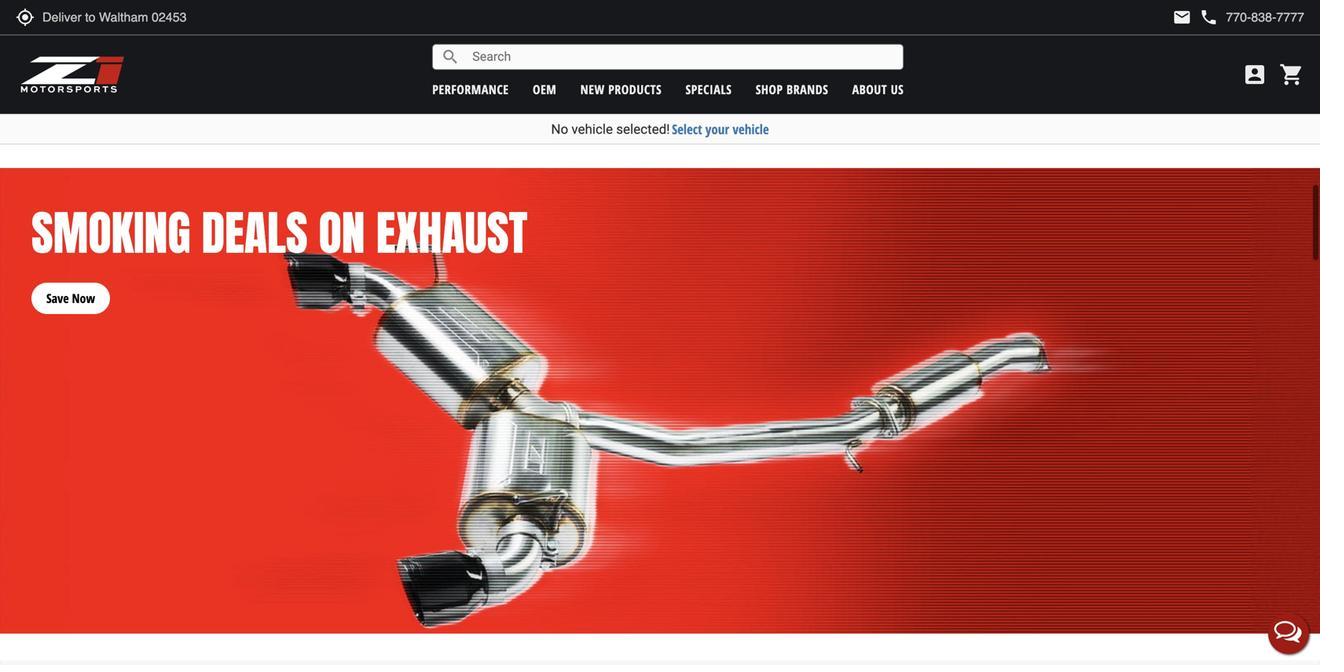 Task type: vqa. For each thing, say whether or not it's contained in the screenshot.
products
yes



Task type: locate. For each thing, give the bounding box(es) containing it.
0 horizontal spatial vehicle
[[572, 121, 613, 137]]

specials link
[[686, 81, 732, 98]]

z1 q50 / q60 track big brake kit (front & rear)
[[489, 53, 779, 75]]

account_box
[[1243, 62, 1268, 87]]

mail phone
[[1173, 8, 1218, 27]]

q50
[[507, 53, 531, 75]]

kit
[[671, 53, 688, 75]]

$4999.99
[[609, 91, 659, 110]]

new products link
[[581, 81, 662, 98]]

vehicle
[[733, 120, 769, 138], [572, 121, 613, 137]]

performance link
[[432, 81, 509, 98]]

now
[[72, 290, 95, 307]]

smoking deals on exhaust
[[31, 198, 528, 269]]

performance
[[432, 81, 509, 98]]

vehicle right your
[[733, 120, 769, 138]]

vehicle right no
[[572, 121, 613, 137]]

brands
[[787, 81, 829, 98]]

mail link
[[1173, 8, 1192, 27]]

smoking
[[31, 198, 191, 269]]

phone
[[1200, 8, 1218, 27]]

rear)
[[746, 53, 779, 75]]

my_location
[[16, 8, 35, 27]]

search
[[441, 48, 460, 66]]

shopping_cart link
[[1276, 62, 1305, 87]]

selected!
[[616, 121, 670, 137]]

on
[[319, 198, 365, 269]]

phone link
[[1200, 8, 1305, 27]]

shopping_cart
[[1280, 62, 1305, 87]]

(front
[[691, 53, 729, 75]]

oem
[[533, 81, 557, 98]]

exhaust
[[376, 198, 528, 269]]

q60
[[545, 53, 569, 75]]

save now link
[[31, 267, 110, 314]]

save
[[46, 290, 69, 307]]

oem link
[[533, 81, 557, 98]]



Task type: describe. For each thing, give the bounding box(es) containing it.
about
[[852, 81, 887, 98]]

command the grip image
[[0, 661, 1320, 666]]

no
[[551, 121, 568, 137]]

select your vehicle link
[[672, 120, 769, 138]]

&
[[733, 53, 742, 75]]

z1
[[489, 53, 503, 75]]

mail
[[1173, 8, 1192, 27]]

shop
[[756, 81, 783, 98]]

brake
[[632, 53, 667, 75]]

/
[[534, 53, 541, 75]]

Search search field
[[460, 45, 903, 69]]

select
[[672, 120, 702, 138]]

vehicle inside no vehicle selected! select your vehicle
[[572, 121, 613, 137]]

new
[[581, 81, 605, 98]]

shop brands
[[756, 81, 829, 98]]

save now
[[46, 290, 95, 307]]

specials
[[686, 81, 732, 98]]

shop brands link
[[756, 81, 829, 98]]

big
[[609, 53, 628, 75]]

about us link
[[852, 81, 904, 98]]

deals
[[202, 198, 308, 269]]

products
[[608, 81, 662, 98]]

no vehicle selected! select your vehicle
[[551, 120, 769, 138]]

1 horizontal spatial vehicle
[[733, 120, 769, 138]]

us
[[891, 81, 904, 98]]

smoking deals on exhaust image
[[0, 168, 1320, 634]]

z1 motorsports logo image
[[20, 55, 125, 94]]

new products
[[581, 81, 662, 98]]

track
[[572, 53, 605, 75]]

about us
[[852, 81, 904, 98]]

your
[[706, 120, 729, 138]]

account_box link
[[1239, 62, 1272, 87]]



